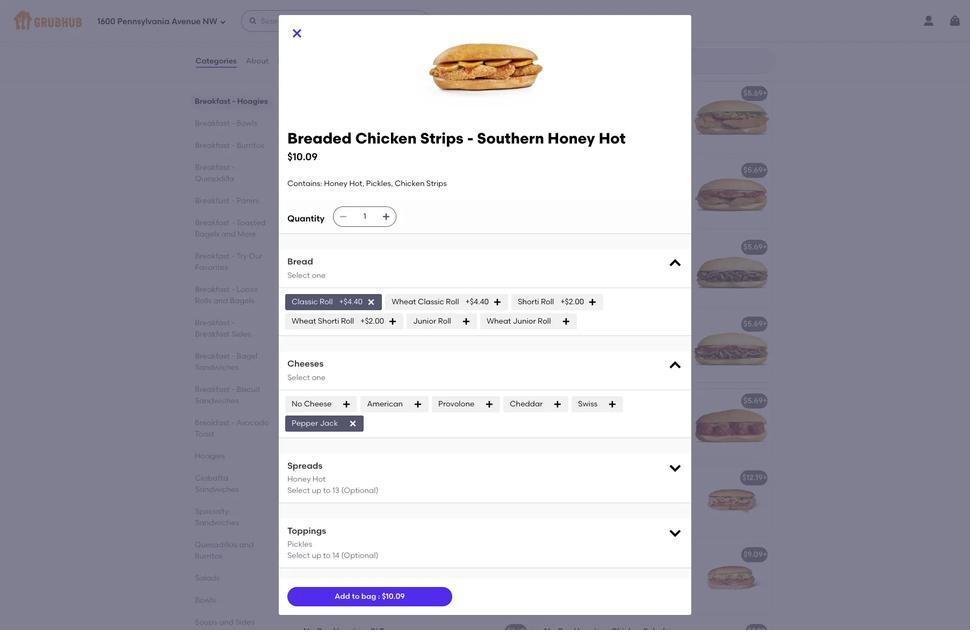 Task type: describe. For each thing, give the bounding box(es) containing it.
breakfast - toasted bagels and more tab
[[195, 217, 270, 240]]

1600 pennsylvania avenue nw
[[97, 16, 218, 26]]

turkey
[[713, 473, 737, 482]]

(optional) inside the spreads honey hot select up to 13 (optional)
[[342, 486, 379, 495]]

tomato inside the contains: provolone, tomato sauce, grated parmesan, beef steak
[[621, 335, 649, 344]]

contains: provolone, chicken strips, tomato sauce, grated parmesan
[[545, 181, 675, 201]]

cheesesteak - bbq
[[304, 320, 375, 329]]

1 vertical spatial $10.09
[[382, 592, 405, 601]]

contains: for 'breaded chicken strips - southern honey hot' image
[[304, 258, 339, 267]]

double meat cold hoagies and sandwiches - custom
[[545, 550, 742, 559]]

spreads honey hot select up to 13 (optional)
[[288, 461, 379, 495]]

contains: for 'double meat cold hoagies and sandwiches - turkey & ham' image
[[545, 488, 579, 498]]

cheesesteak for cheesesteak - custom
[[545, 243, 593, 252]]

provolone, for sauce,
[[581, 181, 619, 190]]

cheese
[[304, 399, 332, 408]]

breakfast - quesadilla tab
[[195, 162, 270, 184]]

- inside breakfast - toasted bagels and more
[[232, 218, 235, 227]]

quesadillas and burritos
[[195, 540, 254, 561]]

$5.69 for hot hoagies - meatball parmesan *contains pork & beef*
[[744, 396, 763, 406]]

cheesesteak inside button
[[577, 12, 625, 21]]

soups and sides
[[195, 618, 255, 627]]

0 horizontal spatial beef*
[[438, 396, 458, 406]]

classic for wheat classic roll
[[418, 297, 444, 306]]

breakfast for breakfast - toasted bagels and more
[[195, 218, 230, 227]]

contains: for breaded chicken strips - bbq image
[[304, 181, 339, 190]]

+ for 'double meat cold hoagies and sandwiches - turkey & ham' image
[[763, 473, 768, 482]]

strips inside contains: cheddar, bbq sauce, chicken strips
[[335, 192, 356, 201]]

cheesesteak - custom
[[545, 243, 628, 252]]

bread select one
[[288, 257, 326, 280]]

hoagies tab
[[195, 450, 270, 462]]

pickles, inside contains: classic roll, cheddar, honey smoked turkey, lettuce, tomato, pickles, spicy mustard, ham
[[576, 510, 603, 519]]

2 horizontal spatial beef*
[[735, 396, 755, 406]]

contains: cheddar, bbq sauce, beef steak
[[304, 335, 437, 355]]

meat for double meat cold hoagies and sandwiches - custom italian
[[332, 550, 351, 559]]

+$4.40 for classic roll
[[339, 297, 363, 306]]

sauce
[[304, 38, 327, 47]]

up inside the spreads honey hot select up to 13 (optional)
[[312, 486, 322, 495]]

breaded chicken strips - chicken parmesan *sauce contains pork & beef* image
[[692, 159, 773, 229]]

italian
[[503, 550, 527, 559]]

1 horizontal spatial shorti
[[518, 297, 540, 306]]

roll,
[[609, 488, 624, 498]]

$5.69 + for hot hoagies - meatball parmesan *contains pork & beef*
[[744, 396, 768, 406]]

1 horizontal spatial bowls
[[237, 119, 258, 128]]

0 horizontal spatial pork
[[411, 396, 428, 406]]

breakfast - burritos tab
[[195, 140, 270, 151]]

honey inside contains: classic roll, cheddar, honey smoked turkey, lettuce, tomato, pickles, spicy mustard, ham
[[545, 499, 568, 509]]

spreads
[[288, 461, 323, 471]]

select inside the cheeses select one
[[288, 373, 310, 382]]

breakfast - loose rolls and bagels
[[195, 285, 258, 305]]

$5.69 + for cheesesteak - bbq
[[503, 320, 527, 329]]

double for double meat cold hoagies and sandwiches - custom italian
[[545, 550, 571, 559]]

breakfast for breakfast - avocado toast
[[195, 418, 230, 427]]

- inside breakfast - quesadilla
[[232, 163, 235, 172]]

hot hoagies - meatball parmesan *contains pork & beef*
[[545, 396, 755, 406]]

contains: inside the contains: provolone, chicken strips, tomato sauce, grated parmesan
[[545, 181, 579, 190]]

to inside toppings pickles select up to 14 (optional)
[[323, 551, 331, 560]]

+ for 'breaded chicken strips - southern honey hot' image
[[523, 243, 527, 252]]

$5.69 + for cheesesteak - marinara
[[744, 320, 768, 329]]

1 horizontal spatial beef*
[[519, 473, 540, 482]]

grated inside contains: provolone, grated parmesan, meatballs
[[621, 412, 647, 421]]

$5.69 for cheesesteak - custom
[[744, 243, 763, 252]]

specialty sandwiches tab
[[195, 506, 270, 528]]

meat for contains: meat
[[340, 565, 359, 574]]

no
[[292, 399, 302, 408]]

turkey,
[[601, 499, 626, 509]]

bag
[[362, 592, 377, 601]]

chicken cheesesteak - buffalo
[[304, 12, 417, 21]]

+ for breaded chicken strips - chicken parmesan *sauce contains pork & beef* image at the top right of page
[[763, 166, 768, 175]]

panini
[[237, 196, 259, 205]]

0 vertical spatial meatballs
[[340, 412, 376, 421]]

cheesesteak - bbq image
[[451, 313, 532, 382]]

breakfast for breakfast - bowls
[[195, 119, 230, 128]]

sides inside breakfast - breakfast sides
[[232, 330, 251, 339]]

breakfast - bowls tab
[[195, 118, 270, 129]]

double meat cold hoagies and sandwiches - turkey & ham
[[545, 473, 764, 482]]

contains: for hot hoagies - pepperoni marinara *sauce contains pork & beef* image
[[304, 488, 339, 498]]

mustard,
[[626, 510, 658, 519]]

loose
[[237, 285, 258, 294]]

breakfast - biscuit sandwiches
[[195, 385, 261, 405]]

cheddar
[[510, 399, 543, 408]]

- inside breakfast - bagel sandwiches
[[232, 352, 235, 361]]

+ for cheesesteak - custom image at the top
[[763, 243, 768, 252]]

+ for hot hoagies - meatball parmesan *contains pork & beef* image
[[763, 396, 768, 406]]

wheat classic roll
[[392, 297, 459, 306]]

spicy
[[605, 510, 625, 519]]

cold right 14
[[353, 550, 371, 559]]

breakfast - burritos
[[195, 141, 265, 150]]

tomato,
[[545, 510, 575, 519]]

double meat cold hoagies and sandwiches - turkey & ham image
[[692, 466, 773, 536]]

soups and sides tab
[[195, 617, 270, 628]]

chicken inside contains: cheddar, bbq sauce, chicken strips
[[304, 192, 334, 201]]

salads
[[195, 574, 220, 583]]

breaded for breaded chicken strips - custom
[[304, 89, 336, 98]]

hot hoagies - meatball parmesan *contains pork & beef* image
[[692, 389, 773, 459]]

parmesan inside contains: tomato sauce, pepperoni, grated parmesan
[[332, 499, 369, 509]]

specialty sandwiches
[[195, 507, 239, 527]]

contains: for hot hoagies - meatball parmesan *contains pork & beef* image
[[545, 412, 579, 421]]

2 junior from the left
[[513, 317, 536, 326]]

chipotle
[[632, 12, 663, 21]]

contains: cheddar, bbq sauce, chicken strips
[[304, 181, 419, 201]]

contains
[[459, 473, 491, 482]]

provolone
[[439, 399, 475, 408]]

add to bag : $10.09
[[335, 592, 405, 601]]

breakfast for breakfast - try our favorites
[[195, 252, 230, 261]]

egg*,
[[365, 38, 384, 47]]

$12.19 +
[[743, 473, 768, 482]]

1 vertical spatial bowls
[[195, 596, 216, 605]]

steak inside contains: cheddar, bbq sauce, beef steak
[[304, 346, 324, 355]]

double for hot hoagies - pepperoni marinara *sauce contains pork & beef*
[[545, 473, 571, 482]]

southern for breaded chicken strips - southern honey hot $10.09
[[477, 129, 545, 147]]

toppings pickles select up to 14 (optional)
[[288, 526, 379, 560]]

breakfast - panini
[[195, 196, 259, 205]]

ciabatta
[[195, 474, 228, 483]]

smoked
[[570, 499, 599, 509]]

meatball - custom *contains pork & beef* image
[[451, 389, 532, 459]]

provolone, inside contains: provolone, grated parmesan, meatballs
[[581, 412, 619, 421]]

wheat shorti roll
[[292, 317, 354, 326]]

& right turkey
[[739, 473, 745, 482]]

breakfast for breakfast - quesadilla
[[195, 163, 230, 172]]

$12.19
[[743, 473, 763, 482]]

2 vertical spatial to
[[352, 592, 360, 601]]

$9.09
[[744, 550, 763, 559]]

$5.69 for chicken cheesesteak - buffalo
[[503, 12, 523, 21]]

10 breakfast from the top
[[195, 330, 230, 339]]

chicken inside the contains: provolone, chicken strips, tomato sauce, grated parmesan
[[621, 181, 651, 190]]

:
[[378, 592, 380, 601]]

cheesesteak - custom image
[[692, 236, 773, 306]]

wheat junior roll
[[487, 317, 551, 326]]

hot hoagies - pepperoni marinara *sauce contains pork & beef*
[[304, 473, 540, 482]]

pickles
[[288, 540, 313, 549]]

contains: for cheesesteak - marinara image
[[545, 335, 579, 344]]

burritos for quesadillas and burritos
[[195, 552, 223, 561]]

salads tab
[[195, 573, 270, 584]]

Input item quantity number field
[[353, 207, 377, 226]]

breakfast - avocado toast
[[195, 418, 269, 439]]

contains: for double meat cold hoagies and sandwiches - custom italian image
[[304, 565, 339, 574]]

*sauce
[[432, 473, 458, 482]]

*contains for hot
[[671, 396, 707, 406]]

and for double meat cold hoagies and sandwiches - turkey & ham
[[646, 473, 660, 482]]

about
[[246, 56, 269, 66]]

pepperoni
[[356, 473, 394, 482]]

ciabatta sandwiches
[[195, 474, 239, 494]]

cheddar, inside contains: classic roll, cheddar, honey smoked turkey, lettuce, tomato, pickles, spicy mustard, ham
[[626, 488, 660, 498]]

hoagies up breakfast - bowls tab
[[238, 97, 268, 106]]

sandwiches inside breakfast - bagel sandwiches
[[195, 363, 239, 372]]

beef inside the contains: provolone, tomato sauce, grated parmesan, beef steak
[[614, 346, 630, 355]]

try
[[237, 252, 247, 261]]

- inside breakfast - avocado toast
[[232, 418, 235, 427]]

select inside toppings pickles select up to 14 (optional)
[[288, 551, 310, 560]]

contains: provolone, grated parmesan, meatballs
[[545, 412, 647, 432]]

specialty
[[195, 507, 229, 516]]

+$4.40 for wheat classic roll
[[466, 297, 489, 306]]

contains: tomato sauce, pepperoni, grated parmesan
[[304, 488, 436, 509]]

tomato inside the contains: provolone, chicken strips, tomato sauce, grated parmesan
[[545, 192, 573, 201]]

bowls tab
[[195, 595, 270, 606]]

cheesesteak for cheesesteak - bbq
[[304, 320, 352, 329]]

provolone, for parmesan,
[[581, 335, 619, 344]]

hoagies up roll,
[[613, 473, 644, 482]]

chicken inside breaded chicken strips - southern honey hot $10.09
[[356, 129, 417, 147]]

contains: provolone, tomato sauce, grated parmesan, beef steak
[[545, 335, 676, 355]]

- inside breakfast - breakfast sides
[[232, 318, 235, 327]]

breakfast for breakfast - burritos
[[195, 141, 230, 150]]

bread
[[288, 257, 313, 267]]

0 vertical spatial pickles,
[[366, 179, 393, 188]]

1 vertical spatial contains: honey hot, pickles, chicken strips
[[304, 258, 409, 278]]

double meat cold hoagies and sandwiches - custom image
[[692, 543, 773, 613]]

double meat cold hoagies and sandwiches - custom italian
[[304, 550, 527, 559]]

breakfast for breakfast - bagel sandwiches
[[195, 352, 230, 361]]

breakfast for breakfast - breakfast sides
[[195, 318, 230, 327]]

cold for double meat cold hoagies and sandwiches - custom italian
[[594, 550, 611, 559]]

breakfast - quesadilla
[[195, 163, 235, 183]]

cheddar, for steak
[[340, 335, 375, 344]]

pepper jack
[[292, 419, 338, 428]]

quesadillas
[[195, 540, 238, 549]]

chicken cheesesteak - chipotle image
[[692, 5, 773, 75]]

biscuit
[[237, 385, 261, 394]]

breakfast - bagel sandwiches
[[195, 352, 258, 372]]

avenue
[[172, 16, 201, 26]]

categories
[[196, 56, 237, 66]]

breakfast - breakfast sides
[[195, 318, 251, 339]]

classic roll
[[292, 297, 333, 306]]

no-bun hoagies - chicken salad image
[[692, 620, 773, 630]]

steak inside the contains: pepper jack, buffalo sauce *contains egg*, chicken steak
[[418, 38, 438, 47]]

pickles, inside contains: honey hot, pickles, chicken strips
[[383, 258, 409, 267]]

breaded chicken strips - custom
[[304, 89, 426, 98]]

1 vertical spatial sides
[[235, 618, 255, 627]]

+ for breaded chicken strips - buffalo image
[[763, 89, 768, 98]]

avocado
[[237, 418, 269, 427]]

2 meatball from the left
[[597, 396, 630, 406]]

contains: classic roll, cheddar, honey smoked turkey, lettuce, tomato, pickles, spicy mustard, ham
[[545, 488, 678, 519]]

contains: for 'chicken cheesesteak - buffalo' image
[[304, 27, 339, 36]]



Task type: vqa. For each thing, say whether or not it's contained in the screenshot.
pickles, in Contains: Classic Roll, Cheddar, Honey Smoked Turkey, Lettuce, Tomato, Pickles, Spicy Mustard, Ham
yes



Task type: locate. For each thing, give the bounding box(es) containing it.
contains: honey hot, pickles, chicken strips up input item quantity number field
[[288, 179, 447, 188]]

contains: for "meatball - custom *contains pork & beef*" image
[[304, 412, 339, 421]]

and for breakfast - toasted bagels and more
[[221, 230, 236, 239]]

0 horizontal spatial $10.09
[[288, 150, 318, 163]]

breaded chicken strips - custom image
[[451, 82, 532, 152]]

one down cheeses
[[312, 373, 326, 382]]

roll down wheat classic roll
[[438, 317, 452, 326]]

1 vertical spatial hot,
[[366, 258, 381, 267]]

0 horizontal spatial +$4.40
[[339, 297, 363, 306]]

breakfast - hoagies
[[195, 97, 268, 106]]

sandwiches inside breakfast - biscuit sandwiches
[[195, 396, 239, 405]]

1 horizontal spatial $10.09
[[382, 592, 405, 601]]

cheddar, inside contains: cheddar, bbq sauce, chicken strips
[[340, 181, 375, 190]]

contains: inside the contains: provolone, tomato sauce, grated parmesan, beef steak
[[545, 335, 579, 344]]

0 vertical spatial tomato
[[545, 192, 573, 201]]

2 vertical spatial pickles,
[[576, 510, 603, 519]]

sauce, inside contains: tomato sauce, pepperoni, grated parmesan
[[370, 488, 395, 498]]

1 (optional) from the top
[[342, 486, 379, 495]]

breakfast up breakfast - bagel sandwiches
[[195, 330, 230, 339]]

(optional) inside toppings pickles select up to 14 (optional)
[[342, 551, 379, 560]]

*contains for contains:
[[329, 38, 363, 47]]

breakfast up toast
[[195, 418, 230, 427]]

1 meatball from the left
[[304, 396, 337, 406]]

1 select from the top
[[288, 271, 310, 280]]

wheat for wheat shorti roll
[[292, 317, 316, 326]]

1 horizontal spatial junior
[[513, 317, 536, 326]]

- inside breaded chicken strips - southern honey hot $10.09
[[467, 129, 474, 147]]

(optional) right 14
[[342, 551, 379, 560]]

1 vertical spatial pickles,
[[383, 258, 409, 267]]

1 vertical spatial (optional)
[[342, 551, 379, 560]]

breakfast down 'breakfast - bowls'
[[195, 141, 230, 150]]

wheat for wheat junior roll
[[487, 317, 511, 326]]

1 horizontal spatial beef
[[614, 346, 630, 355]]

pepper inside the contains: pepper jack, buffalo sauce *contains egg*, chicken steak
[[340, 27, 367, 36]]

+ for the double meat cold hoagies and sandwiches - custom "image"
[[763, 550, 768, 559]]

1 vertical spatial buffalo
[[390, 27, 416, 36]]

up left 14
[[312, 551, 322, 560]]

tomato inside contains: tomato sauce, pepperoni, grated parmesan
[[340, 488, 368, 498]]

0 horizontal spatial classic
[[292, 297, 318, 306]]

svg image
[[291, 27, 304, 40], [382, 212, 391, 221], [668, 256, 683, 271], [494, 298, 502, 306], [389, 317, 397, 326], [562, 317, 571, 326], [414, 400, 423, 408], [486, 400, 494, 408], [609, 400, 617, 408], [668, 460, 683, 475]]

+ for "meatball - custom *contains pork & beef*" image
[[523, 396, 527, 406]]

sauce, inside the contains: provolone, tomato sauce, grated parmesan, beef steak
[[651, 335, 676, 344]]

3 select from the top
[[288, 486, 310, 495]]

steak right egg*,
[[418, 38, 438, 47]]

2 +$4.40 from the left
[[466, 297, 489, 306]]

burritos
[[237, 141, 265, 150], [195, 552, 223, 561]]

roll down shorti roll
[[538, 317, 551, 326]]

1 horizontal spatial +$2.00
[[561, 297, 585, 306]]

1 junior from the left
[[413, 317, 437, 326]]

beef down junior roll
[[421, 335, 437, 344]]

steak
[[418, 38, 438, 47], [304, 346, 324, 355], [632, 346, 652, 355]]

ciabatta sandwiches tab
[[195, 473, 270, 495]]

breaded chicken strips - bbq image
[[451, 159, 532, 229]]

wheat down classic roll
[[292, 317, 316, 326]]

toasted
[[237, 218, 266, 227]]

hoagies up ciabatta
[[195, 452, 225, 461]]

0 vertical spatial bbq
[[376, 181, 393, 190]]

double down tomato,
[[545, 550, 571, 559]]

contains: honey hot, pickles, chicken strips
[[288, 179, 447, 188], [304, 258, 409, 278]]

grated
[[601, 192, 627, 201], [545, 346, 571, 355], [621, 412, 647, 421], [304, 499, 330, 509]]

hoagies up :
[[372, 550, 403, 559]]

toppings
[[288, 526, 326, 536]]

meat up add
[[340, 565, 359, 574]]

0 vertical spatial provolone,
[[581, 181, 619, 190]]

0 vertical spatial buffalo
[[391, 12, 417, 21]]

1 vertical spatial meatballs
[[586, 423, 621, 432]]

pepper down no cheese
[[292, 419, 318, 428]]

1 vertical spatial one
[[312, 373, 326, 382]]

$5.69 for meatball - custom *contains pork & beef*
[[503, 396, 523, 406]]

12 breakfast from the top
[[195, 385, 230, 394]]

chicken inside the contains: pepper jack, buffalo sauce *contains egg*, chicken steak
[[386, 38, 416, 47]]

lettuce,
[[628, 499, 658, 509]]

cheddar, for strips
[[340, 181, 375, 190]]

pepperoni,
[[397, 488, 436, 498]]

2 horizontal spatial steak
[[632, 346, 652, 355]]

select down cheeses
[[288, 373, 310, 382]]

select down 'pickles'
[[288, 551, 310, 560]]

0 vertical spatial bowls
[[237, 119, 258, 128]]

+$2.00 up cheesesteak - marinara
[[561, 297, 585, 306]]

classic
[[292, 297, 318, 306], [418, 297, 444, 306], [581, 488, 608, 498]]

burritos inside quesadillas and burritos
[[195, 552, 223, 561]]

$10.09 inside breaded chicken strips - southern honey hot $10.09
[[288, 150, 318, 163]]

burritos for breakfast - burritos
[[237, 141, 265, 150]]

cheeses select one
[[288, 359, 326, 382]]

breaded chicken strips - buffalo image
[[692, 82, 773, 152]]

strips inside breaded chicken strips - southern honey hot $10.09
[[421, 129, 464, 147]]

hot inside the spreads honey hot select up to 13 (optional)
[[313, 475, 326, 484]]

buffalo for -
[[391, 12, 417, 21]]

meatballs inside contains: provolone, grated parmesan, meatballs
[[586, 423, 621, 432]]

shorti up wheat junior roll
[[518, 297, 540, 306]]

and
[[221, 230, 236, 239], [214, 296, 228, 305], [646, 473, 660, 482], [240, 540, 254, 549], [405, 550, 419, 559], [646, 550, 660, 559], [219, 618, 234, 627]]

grated inside the contains: provolone, chicken strips, tomato sauce, grated parmesan
[[601, 192, 627, 201]]

classic inside contains: classic roll, cheddar, honey smoked turkey, lettuce, tomato, pickles, spicy mustard, ham
[[581, 488, 608, 498]]

buffalo up the contains: pepper jack, buffalo sauce *contains egg*, chicken steak
[[391, 12, 417, 21]]

quesadilla
[[195, 174, 234, 183]]

1 +$4.40 from the left
[[339, 297, 363, 306]]

hot hoagies - pepperoni marinara *sauce contains pork & beef* image
[[451, 466, 532, 536]]

+ for 'breaded chicken strips - custom' image
[[523, 89, 527, 98]]

hoagies
[[238, 97, 268, 106], [560, 396, 590, 406], [195, 452, 225, 461], [319, 473, 349, 482], [613, 473, 644, 482], [372, 550, 403, 559], [613, 550, 644, 559]]

wheat
[[392, 297, 416, 306], [292, 317, 316, 326], [487, 317, 511, 326]]

bbq for steak
[[376, 335, 393, 344]]

$5.69 for cheesesteak - marinara
[[744, 320, 763, 329]]

1 horizontal spatial ham
[[746, 473, 764, 482]]

double meat cold hoagies and sandwiches - custom italian image
[[451, 543, 532, 613]]

0 vertical spatial marinara
[[599, 320, 634, 329]]

and inside breakfast - toasted bagels and more
[[221, 230, 236, 239]]

breakfast inside breakfast - bagel sandwiches
[[195, 352, 230, 361]]

breakfast inside breakfast - quesadilla
[[195, 163, 230, 172]]

1 up from the top
[[312, 486, 322, 495]]

breakfast down breakfast - panini
[[195, 218, 230, 227]]

breaded chicken strips - southern honey hot $10.09
[[288, 129, 626, 163]]

shorti down classic roll
[[318, 317, 339, 326]]

1 vertical spatial bagels
[[230, 296, 254, 305]]

sides down bowls tab
[[235, 618, 255, 627]]

junior down shorti roll
[[513, 317, 536, 326]]

0 vertical spatial sides
[[232, 330, 251, 339]]

0 vertical spatial beef
[[421, 335, 437, 344]]

0 vertical spatial (optional)
[[342, 486, 379, 495]]

0 horizontal spatial ham
[[660, 510, 678, 519]]

cheddar, inside contains: cheddar, bbq sauce, beef steak
[[340, 335, 375, 344]]

breakfast for breakfast - biscuit sandwiches
[[195, 385, 230, 394]]

1 vertical spatial parmesan,
[[545, 423, 584, 432]]

steak up cheeses
[[304, 346, 324, 355]]

cheesesteak - marinara image
[[692, 313, 773, 382]]

0 vertical spatial up
[[312, 486, 322, 495]]

$5.69 + for meatball - custom *contains pork & beef*
[[503, 396, 527, 406]]

jack,
[[369, 27, 389, 36]]

breakfast up 'breakfast - bowls'
[[195, 97, 231, 106]]

sides
[[232, 330, 251, 339], [235, 618, 255, 627]]

bbq for strips
[[376, 181, 393, 190]]

0 horizontal spatial +$2.00
[[361, 317, 384, 326]]

sauce, for contains: cheddar, bbq sauce, chicken strips
[[394, 181, 419, 190]]

meat down tomato,
[[573, 550, 592, 559]]

beef*
[[438, 396, 458, 406], [735, 396, 755, 406], [519, 473, 540, 482]]

breakfast - bowls
[[195, 119, 258, 128]]

select down bread
[[288, 271, 310, 280]]

to left 13
[[323, 486, 331, 495]]

breakfast - avocado toast tab
[[195, 417, 270, 440]]

+$2.00 for shorti roll
[[561, 297, 585, 306]]

1 horizontal spatial pork
[[493, 473, 510, 482]]

double left 14
[[304, 550, 330, 559]]

grated inside the contains: provolone, tomato sauce, grated parmesan, beef steak
[[545, 346, 571, 355]]

2 horizontal spatial *contains
[[671, 396, 707, 406]]

1 vertical spatial cheddar,
[[340, 335, 375, 344]]

3 provolone, from the top
[[581, 412, 619, 421]]

0 horizontal spatial bagels
[[195, 230, 220, 239]]

marinara up the contains: provolone, tomato sauce, grated parmesan, beef steak
[[599, 320, 634, 329]]

1 horizontal spatial bagels
[[230, 296, 254, 305]]

1 breakfast from the top
[[195, 97, 231, 106]]

contains: inside the contains: pepper jack, buffalo sauce *contains egg*, chicken steak
[[304, 27, 339, 36]]

strips
[[369, 89, 391, 98], [421, 129, 464, 147], [427, 179, 447, 188], [335, 192, 356, 201], [369, 243, 391, 252], [335, 269, 356, 278]]

breaded for breaded chicken strips - southern honey hot $10.09
[[288, 129, 352, 147]]

cheesesteak - marinara
[[545, 320, 634, 329]]

$5.69 for cheesesteak - bbq
[[503, 320, 523, 329]]

one inside bread select one
[[312, 271, 326, 280]]

0 horizontal spatial pepper
[[292, 419, 318, 428]]

1 vertical spatial ham
[[660, 510, 678, 519]]

provolone, inside the contains: provolone, chicken strips, tomato sauce, grated parmesan
[[581, 181, 619, 190]]

grated inside contains: tomato sauce, pepperoni, grated parmesan
[[304, 499, 330, 509]]

contains: inside contains: provolone, grated parmesan, meatballs
[[545, 412, 579, 421]]

1 vertical spatial parmesan
[[632, 396, 670, 406]]

$9.09 +
[[744, 550, 768, 559]]

roll up wheat junior roll
[[541, 297, 554, 306]]

sauce, inside the contains: provolone, chicken strips, tomato sauce, grated parmesan
[[574, 192, 599, 201]]

wheat up junior roll
[[392, 297, 416, 306]]

and for breakfast - loose rolls and bagels
[[214, 296, 228, 305]]

sauce, for contains: cheddar, bbq sauce, beef steak
[[394, 335, 419, 344]]

1 provolone, from the top
[[581, 181, 619, 190]]

jack
[[320, 419, 338, 428]]

provolone, inside the contains: provolone, tomato sauce, grated parmesan, beef steak
[[581, 335, 619, 344]]

9 breakfast from the top
[[195, 318, 230, 327]]

2 horizontal spatial tomato
[[621, 335, 649, 344]]

beef down cheesesteak - marinara
[[614, 346, 630, 355]]

breakfast inside breakfast - loose rolls and bagels
[[195, 285, 230, 294]]

1 vertical spatial breaded
[[288, 129, 352, 147]]

pepper
[[340, 27, 367, 36], [292, 419, 318, 428]]

double up tomato,
[[545, 473, 571, 482]]

parmesan, inside contains: provolone, grated parmesan, meatballs
[[545, 423, 584, 432]]

steak up hot hoagies - meatball parmesan *contains pork & beef*
[[632, 346, 652, 355]]

burritos down the quesadillas
[[195, 552, 223, 561]]

meat for double meat cold hoagies and sandwiches - turkey & ham
[[573, 473, 592, 482]]

- inside breakfast - try our favorites
[[232, 252, 235, 261]]

breakfast - loose rolls and bagels tab
[[195, 284, 270, 306]]

sauce, inside contains: cheddar, bbq sauce, beef steak
[[394, 335, 419, 344]]

breaded
[[304, 89, 336, 98], [288, 129, 352, 147], [304, 243, 336, 252]]

1 vertical spatial beef
[[614, 346, 630, 355]]

breakfast down breakfast - bagel sandwiches
[[195, 385, 230, 394]]

bagels inside breakfast - toasted bagels and more
[[195, 230, 220, 239]]

*contains inside the contains: pepper jack, buffalo sauce *contains egg*, chicken steak
[[329, 38, 363, 47]]

meatballs down meatball - custom *contains pork & beef*
[[340, 412, 376, 421]]

6 breakfast from the top
[[195, 218, 230, 227]]

breakfast inside breakfast - biscuit sandwiches
[[195, 385, 230, 394]]

parmesan inside the contains: provolone, chicken strips, tomato sauce, grated parmesan
[[629, 192, 666, 201]]

cold up roll,
[[594, 473, 611, 482]]

1 horizontal spatial tomato
[[545, 192, 573, 201]]

and inside quesadillas and burritos
[[240, 540, 254, 549]]

2 (optional) from the top
[[342, 551, 379, 560]]

parmesan,
[[573, 346, 612, 355], [545, 423, 584, 432]]

breakfast up rolls
[[195, 285, 230, 294]]

our
[[249, 252, 263, 261]]

bbq inside contains: cheddar, bbq sauce, beef steak
[[376, 335, 393, 344]]

honey inside the spreads honey hot select up to 13 (optional)
[[288, 475, 311, 484]]

0 vertical spatial $10.09
[[288, 150, 318, 163]]

0 horizontal spatial beef
[[421, 335, 437, 344]]

0 horizontal spatial southern
[[397, 243, 431, 252]]

1 vertical spatial shorti
[[318, 317, 339, 326]]

breakfast inside breakfast - avocado toast
[[195, 418, 230, 427]]

contains: inside contains: classic roll, cheddar, honey smoked turkey, lettuce, tomato, pickles, spicy mustard, ham
[[545, 488, 579, 498]]

toast
[[195, 430, 215, 439]]

roll up contains: cheddar, bbq sauce, beef steak
[[341, 317, 354, 326]]

3 breakfast from the top
[[195, 141, 230, 150]]

1 horizontal spatial +$4.40
[[466, 297, 489, 306]]

breakfast inside breakfast - try our favorites
[[195, 252, 230, 261]]

main navigation navigation
[[0, 0, 971, 42]]

breakfast for breakfast - hoagies
[[195, 97, 231, 106]]

0 horizontal spatial tomato
[[340, 488, 368, 498]]

bbq inside contains: cheddar, bbq sauce, chicken strips
[[376, 181, 393, 190]]

bowls
[[237, 119, 258, 128], [195, 596, 216, 605]]

marinara up pepperoni,
[[396, 473, 430, 482]]

breakfast up quesadilla
[[195, 163, 230, 172]]

2 horizontal spatial classic
[[581, 488, 608, 498]]

ham inside contains: classic roll, cheddar, honey smoked turkey, lettuce, tomato, pickles, spicy mustard, ham
[[660, 510, 678, 519]]

add
[[335, 592, 350, 601]]

buffalo inside the contains: pepper jack, buffalo sauce *contains egg*, chicken steak
[[390, 27, 416, 36]]

2 select from the top
[[288, 373, 310, 382]]

classic up smoked
[[581, 488, 608, 498]]

meatball up the pepper jack
[[304, 396, 337, 406]]

contains: for the cheesesteak - bbq image
[[304, 335, 339, 344]]

bagels inside breakfast - loose rolls and bagels
[[230, 296, 254, 305]]

0 horizontal spatial meatball
[[304, 396, 337, 406]]

wheat for wheat classic roll
[[392, 297, 416, 306]]

steak inside the contains: provolone, tomato sauce, grated parmesan, beef steak
[[632, 346, 652, 355]]

-
[[386, 12, 389, 21], [627, 12, 630, 21], [392, 89, 396, 98], [233, 97, 236, 106], [232, 119, 235, 128], [467, 129, 474, 147], [232, 141, 235, 150], [232, 163, 235, 172], [232, 196, 235, 205], [232, 218, 235, 227], [392, 243, 396, 252], [595, 243, 598, 252], [232, 252, 235, 261], [232, 285, 235, 294], [232, 318, 235, 327], [354, 320, 357, 329], [595, 320, 598, 329], [232, 352, 235, 361], [232, 385, 235, 394], [339, 396, 342, 406], [592, 396, 595, 406], [232, 418, 235, 427], [351, 473, 354, 482], [708, 473, 712, 482], [467, 550, 471, 559], [708, 550, 712, 559]]

chicken
[[304, 12, 334, 21], [545, 12, 575, 21], [386, 38, 416, 47], [337, 89, 368, 98], [356, 129, 417, 147], [395, 179, 425, 188], [621, 181, 651, 190], [304, 192, 334, 201], [337, 243, 368, 252], [304, 269, 334, 278]]

breakfast up favorites
[[195, 252, 230, 261]]

1 vertical spatial provolone,
[[581, 335, 619, 344]]

0 vertical spatial breaded
[[304, 89, 336, 98]]

breakfast down breakfast - breakfast sides
[[195, 352, 230, 361]]

0 vertical spatial cheddar,
[[340, 181, 375, 190]]

ham right turkey
[[746, 473, 764, 482]]

contains: inside contains: cheddar, bbq sauce, beef steak
[[304, 335, 339, 344]]

breakfast - toasted bagels and more
[[195, 218, 266, 239]]

select down the spreads
[[288, 486, 310, 495]]

cheddar, down cheesesteak - bbq
[[340, 335, 375, 344]]

hoagies down spicy
[[613, 550, 644, 559]]

breakfast for breakfast - panini
[[195, 196, 230, 205]]

meat up contains: meat
[[332, 550, 351, 559]]

hoagies up contains: provolone, grated parmesan, meatballs
[[560, 396, 590, 406]]

up inside toppings pickles select up to 14 (optional)
[[312, 551, 322, 560]]

+ for 'chicken cheesesteak - buffalo' image
[[523, 12, 527, 21]]

contains: inside contains: cheddar, bbq sauce, chicken strips
[[304, 181, 339, 190]]

breakfast - try our favorites tab
[[195, 251, 270, 273]]

$10.09
[[288, 150, 318, 163], [382, 592, 405, 601]]

1 horizontal spatial burritos
[[237, 141, 265, 150]]

$5.69 + for cheesesteak - custom
[[744, 243, 768, 252]]

1 horizontal spatial *contains
[[374, 396, 410, 406]]

up left 13
[[312, 486, 322, 495]]

0 horizontal spatial junior
[[413, 317, 437, 326]]

8 breakfast from the top
[[195, 285, 230, 294]]

classic up junior roll
[[418, 297, 444, 306]]

cheddar,
[[340, 181, 375, 190], [340, 335, 375, 344], [626, 488, 660, 498]]

contains: inside contains: honey hot, pickles, chicken strips
[[304, 258, 339, 267]]

pickles, up input item quantity number field
[[366, 179, 393, 188]]

junior down wheat classic roll
[[413, 317, 437, 326]]

one
[[312, 271, 326, 280], [312, 373, 326, 382]]

more
[[238, 230, 256, 239]]

0 vertical spatial hot,
[[350, 179, 365, 188]]

one for cheeses
[[312, 373, 326, 382]]

parmesan, down cheesesteak - marinara
[[573, 346, 612, 355]]

pepper down the chicken cheesesteak - buffalo
[[340, 27, 367, 36]]

4 breakfast from the top
[[195, 163, 230, 172]]

sauce, inside contains: cheddar, bbq sauce, chicken strips
[[394, 181, 419, 190]]

1 buffalo from the top
[[391, 12, 417, 21]]

to left bag
[[352, 592, 360, 601]]

meat up smoked
[[573, 473, 592, 482]]

2 provolone, from the top
[[581, 335, 619, 344]]

4 select from the top
[[288, 551, 310, 560]]

tomato
[[545, 192, 573, 201], [621, 335, 649, 344], [340, 488, 368, 498]]

1 vertical spatial marinara
[[396, 473, 430, 482]]

breaded chicken strips - southern honey hot image
[[451, 236, 532, 306]]

2 buffalo from the top
[[390, 27, 416, 36]]

0 horizontal spatial hot,
[[350, 179, 365, 188]]

(optional) down the pepperoni
[[342, 486, 379, 495]]

contains: inside contains: tomato sauce, pepperoni, grated parmesan
[[304, 488, 339, 498]]

2 horizontal spatial pork
[[709, 396, 725, 406]]

meatball up contains: provolone, grated parmesan, meatballs
[[597, 396, 630, 406]]

0 vertical spatial +$2.00
[[561, 297, 585, 306]]

hot
[[599, 129, 626, 147], [458, 243, 471, 252], [545, 396, 558, 406], [304, 473, 317, 482], [313, 475, 326, 484]]

chicken cheesesteak - buffalo image
[[451, 5, 532, 75]]

1 vertical spatial to
[[323, 551, 331, 560]]

+ for cheesesteak - marinara image
[[763, 320, 768, 329]]

+ for the cheesesteak - bbq image
[[523, 320, 527, 329]]

1 vertical spatial up
[[312, 551, 322, 560]]

meatball
[[304, 396, 337, 406], [597, 396, 630, 406]]

beef inside contains: cheddar, bbq sauce, beef steak
[[421, 335, 437, 344]]

select inside bread select one
[[288, 271, 310, 280]]

$5.69 for breaded chicken strips - southern honey hot
[[503, 243, 523, 252]]

classic up wheat shorti roll
[[292, 297, 318, 306]]

chicken cheesesteak - chipotle button
[[538, 5, 773, 75]]

1 vertical spatial pepper
[[292, 419, 318, 428]]

0 vertical spatial parmesan
[[629, 192, 666, 201]]

- inside breakfast - loose rolls and bagels
[[232, 285, 235, 294]]

- inside button
[[627, 12, 630, 21]]

5 breakfast from the top
[[195, 196, 230, 205]]

breakfast for breakfast - loose rolls and bagels
[[195, 285, 230, 294]]

bowls up soups on the left bottom
[[195, 596, 216, 605]]

hot, up input item quantity number field
[[350, 179, 365, 188]]

1 horizontal spatial classic
[[418, 297, 444, 306]]

breakfast - panini tab
[[195, 195, 270, 206]]

breakfast inside breakfast - toasted bagels and more
[[195, 218, 230, 227]]

favorites
[[195, 263, 228, 272]]

breakfast down quesadilla
[[195, 196, 230, 205]]

bagel
[[237, 352, 258, 361]]

& down cheesesteak - marinara image
[[727, 396, 733, 406]]

parmesan
[[629, 192, 666, 201], [632, 396, 670, 406], [332, 499, 369, 509]]

1 horizontal spatial meatball
[[597, 396, 630, 406]]

$5.69 + for breaded chicken strips - southern honey hot
[[503, 243, 527, 252]]

to inside the spreads honey hot select up to 13 (optional)
[[323, 486, 331, 495]]

bagels down loose
[[230, 296, 254, 305]]

shorti
[[518, 297, 540, 306], [318, 317, 339, 326]]

& right contains
[[512, 473, 518, 482]]

0 vertical spatial ham
[[746, 473, 764, 482]]

buffalo
[[391, 12, 417, 21], [390, 27, 416, 36]]

bowls down breakfast - hoagies tab
[[237, 119, 258, 128]]

svg image
[[949, 15, 962, 27], [249, 17, 257, 25], [220, 19, 226, 25], [339, 212, 348, 221], [367, 298, 376, 306], [589, 298, 597, 306], [462, 317, 471, 326], [668, 358, 683, 373], [343, 400, 351, 408], [554, 400, 563, 408], [349, 419, 358, 428], [668, 525, 683, 540]]

0 horizontal spatial shorti
[[318, 317, 339, 326]]

11 breakfast from the top
[[195, 352, 230, 361]]

strips,
[[653, 181, 675, 190]]

and for double meat cold hoagies and sandwiches - custom
[[646, 550, 660, 559]]

sides up bagel
[[232, 330, 251, 339]]

southern
[[477, 129, 545, 147], [397, 243, 431, 252]]

sandwiches
[[195, 363, 239, 372], [195, 396, 239, 405], [662, 473, 707, 482], [195, 485, 239, 494], [195, 518, 239, 527], [421, 550, 466, 559], [662, 550, 707, 559]]

1 one from the top
[[312, 271, 326, 280]]

to left 14
[[323, 551, 331, 560]]

no-bun hoagies - blt image
[[451, 620, 532, 630]]

+$2.00 up contains: cheddar, bbq sauce, beef steak
[[361, 317, 384, 326]]

breakfast - bagel sandwiches tab
[[195, 351, 270, 373]]

7 breakfast from the top
[[195, 252, 230, 261]]

0 vertical spatial bagels
[[195, 230, 220, 239]]

parmesan, down swiss
[[545, 423, 584, 432]]

$5.69 + for chicken cheesesteak - buffalo
[[503, 12, 527, 21]]

meat for double meat cold hoagies and sandwiches - custom
[[573, 550, 592, 559]]

southern inside breaded chicken strips - southern honey hot $10.09
[[477, 129, 545, 147]]

2 vertical spatial breaded
[[304, 243, 336, 252]]

breaded for breaded chicken strips - southern honey hot
[[304, 243, 336, 252]]

0 horizontal spatial wheat
[[292, 317, 316, 326]]

cheesesteak for cheesesteak - marinara
[[545, 320, 593, 329]]

hot, down breaded chicken strips - southern honey hot
[[366, 258, 381, 267]]

junior roll
[[413, 317, 452, 326]]

honey inside contains: honey hot, pickles, chicken strips
[[340, 258, 364, 267]]

13 breakfast from the top
[[195, 418, 230, 427]]

meatballs down swiss
[[586, 423, 621, 432]]

- inside breakfast - biscuit sandwiches
[[232, 385, 235, 394]]

+$2.00
[[561, 297, 585, 306], [361, 317, 384, 326]]

2 one from the top
[[312, 373, 326, 382]]

1 vertical spatial bbq
[[359, 320, 375, 329]]

+$4.40 up cheesesteak - bbq
[[339, 297, 363, 306]]

0 vertical spatial southern
[[477, 129, 545, 147]]

quantity
[[288, 213, 325, 223]]

cheddar, up input item quantity number field
[[340, 181, 375, 190]]

& left "provolone"
[[430, 396, 436, 406]]

one down bread
[[312, 271, 326, 280]]

buffalo right jack,
[[390, 27, 416, 36]]

breakfast - hoagies tab
[[195, 96, 270, 107]]

breakfast
[[195, 97, 231, 106], [195, 119, 230, 128], [195, 141, 230, 150], [195, 163, 230, 172], [195, 196, 230, 205], [195, 218, 230, 227], [195, 252, 230, 261], [195, 285, 230, 294], [195, 318, 230, 327], [195, 330, 230, 339], [195, 352, 230, 361], [195, 385, 230, 394], [195, 418, 230, 427]]

chicken inside contains: honey hot, pickles, chicken strips
[[304, 269, 334, 278]]

buffalo for jack,
[[390, 27, 416, 36]]

0 horizontal spatial burritos
[[195, 552, 223, 561]]

pickles, down breaded chicken strips - southern honey hot
[[383, 258, 409, 267]]

one for bread
[[312, 271, 326, 280]]

&
[[430, 396, 436, 406], [727, 396, 733, 406], [512, 473, 518, 482], [739, 473, 745, 482]]

swiss
[[579, 399, 598, 408]]

no cheese
[[292, 399, 332, 408]]

1 vertical spatial tomato
[[621, 335, 649, 344]]

ham right mustard, at the right of the page
[[660, 510, 678, 519]]

southern for breaded chicken strips - southern honey hot
[[397, 243, 431, 252]]

pennsylvania
[[117, 16, 170, 26]]

and inside breakfast - loose rolls and bagels
[[214, 296, 228, 305]]

roll up junior roll
[[446, 297, 459, 306]]

0 horizontal spatial bowls
[[195, 596, 216, 605]]

0 vertical spatial contains: honey hot, pickles, chicken strips
[[288, 179, 447, 188]]

breaded inside breaded chicken strips - southern honey hot $10.09
[[288, 129, 352, 147]]

categories button
[[195, 42, 237, 81]]

contains: meatballs
[[304, 412, 376, 421]]

honey inside breaded chicken strips - southern honey hot $10.09
[[548, 129, 596, 147]]

2 breakfast from the top
[[195, 119, 230, 128]]

+$4.40
[[339, 297, 363, 306], [466, 297, 489, 306]]

sauce, for contains: provolone, tomato sauce, grated parmesan, beef steak
[[651, 335, 676, 344]]

1 horizontal spatial marinara
[[599, 320, 634, 329]]

0 horizontal spatial *contains
[[329, 38, 363, 47]]

contains: pepper jack, buffalo sauce *contains egg*, chicken steak
[[304, 27, 438, 47]]

0 horizontal spatial marinara
[[396, 473, 430, 482]]

2 vertical spatial tomato
[[340, 488, 368, 498]]

breakfast - breakfast sides tab
[[195, 317, 270, 340]]

rolls
[[195, 296, 212, 305]]

chicken cheesesteak - chipotle
[[545, 12, 663, 21]]

about button
[[246, 42, 269, 81]]

1 vertical spatial +$2.00
[[361, 317, 384, 326]]

parmesan, inside the contains: provolone, tomato sauce, grated parmesan, beef steak
[[573, 346, 612, 355]]

select inside the spreads honey hot select up to 13 (optional)
[[288, 486, 310, 495]]

classic for contains: classic roll, cheddar, honey smoked turkey, lettuce, tomato, pickles, spicy mustard, ham
[[581, 488, 608, 498]]

cold for hot hoagies - pepperoni marinara *sauce contains pork & beef*
[[594, 473, 611, 482]]

1 horizontal spatial wheat
[[392, 297, 416, 306]]

breakfast - biscuit sandwiches tab
[[195, 384, 270, 406]]

hot inside breaded chicken strips - southern honey hot $10.09
[[599, 129, 626, 147]]

one inside the cheeses select one
[[312, 373, 326, 382]]

breakfast up breakfast - burritos
[[195, 119, 230, 128]]

quesadillas and burritos tab
[[195, 539, 270, 562]]

hoagies up 13
[[319, 473, 349, 482]]

and for double meat cold hoagies and sandwiches - custom italian
[[405, 550, 419, 559]]

hot,
[[350, 179, 365, 188], [366, 258, 381, 267]]

0 vertical spatial pepper
[[340, 27, 367, 36]]

+$2.00 for wheat shorti roll
[[361, 317, 384, 326]]

1 horizontal spatial steak
[[418, 38, 438, 47]]

2 up from the top
[[312, 551, 322, 560]]

cheddar, up lettuce,
[[626, 488, 660, 498]]

roll up wheat shorti roll
[[320, 297, 333, 306]]

cold down spicy
[[594, 550, 611, 559]]

contains: honey hot, pickles, chicken strips down breaded chicken strips - southern honey hot
[[304, 258, 409, 278]]

2 vertical spatial parmesan
[[332, 499, 369, 509]]

+$4.40 up wheat junior roll
[[466, 297, 489, 306]]

breaded chicken strips - southern honey hot
[[304, 243, 471, 252]]

breakfast down rolls
[[195, 318, 230, 327]]

13
[[333, 486, 340, 495]]

1 horizontal spatial meatballs
[[586, 423, 621, 432]]

1 horizontal spatial southern
[[477, 129, 545, 147]]

0 vertical spatial burritos
[[237, 141, 265, 150]]



